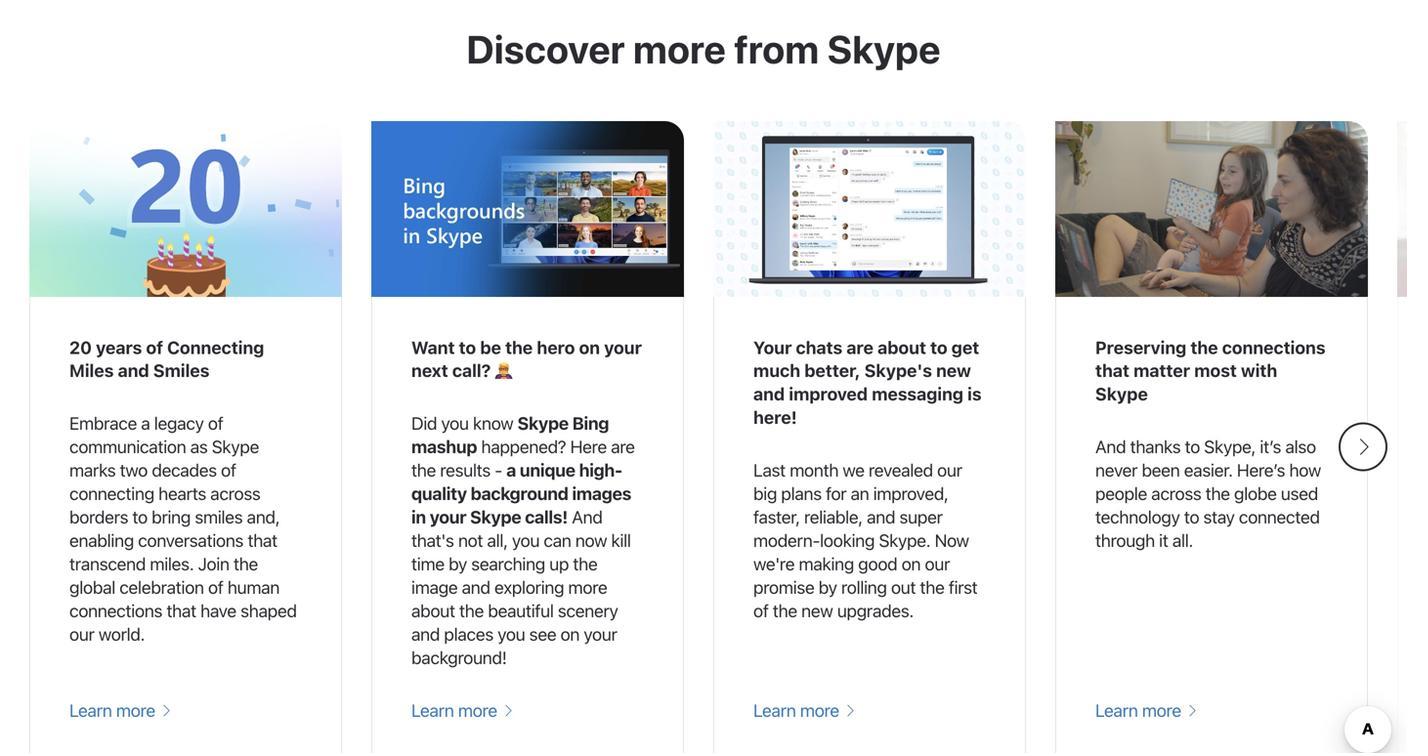Task type: vqa. For each thing, say whether or not it's contained in the screenshot.
WHY YOU'LL LOVE CALLING WITH SKYPE?
no



Task type: describe. For each thing, give the bounding box(es) containing it.
your chats are about to get much better, skype's new and improved messaging is here!
[[754, 337, 982, 428]]

never
[[1096, 460, 1138, 481]]

all.
[[1173, 531, 1194, 552]]

discover more from skype
[[467, 26, 941, 72]]

messaging
[[872, 384, 964, 405]]

0 vertical spatial you
[[441, 413, 469, 434]]

an
[[851, 484, 869, 505]]

more for embrace a legacy of communication as skype marks two decades of connecting hearts across borders to bring smiles and, enabling conversations that transcend miles. join the global celebration of human connections that have shaped our world.
[[116, 701, 155, 722]]

chats
[[796, 337, 843, 358]]

more for and thanks to skype, it's also never been easier. here's how people across the globe used technology to stay connected through it all.
[[1143, 701, 1182, 722]]

used
[[1281, 484, 1319, 505]]

🦸
[[495, 360, 513, 381]]

not
[[458, 531, 483, 552]]

0 vertical spatial our
[[938, 460, 963, 481]]

faster,
[[754, 507, 800, 528]]

reliable,
[[804, 507, 863, 528]]

the inside embrace a legacy of communication as skype marks two decades of connecting hearts across borders to bring smiles and, enabling conversations that transcend miles. join the global celebration of human connections that have shaped our world.
[[234, 554, 258, 575]]

transcend
[[69, 554, 146, 575]]

can
[[544, 531, 571, 552]]

on inside last month we revealed our big plans for an improved, faster, reliable, and super modern-looking skype. now we're making good on our promise by rolling out the first of the new upgrades.
[[902, 554, 921, 575]]

learn more link for embrace a legacy of communication as skype marks two decades of connecting hearts across borders to bring smiles and, enabling conversations that transcend miles. join the global celebration of human connections that have shaped our world.
[[69, 700, 172, 724]]

conversations
[[138, 531, 244, 552]]

about inside the your chats are about to get much better, skype's new and improved messaging is here!
[[878, 337, 927, 358]]

it
[[1159, 531, 1169, 552]]

and for never
[[1096, 437, 1126, 458]]

calls!
[[525, 507, 568, 528]]

that's
[[412, 531, 454, 552]]

skype's
[[865, 360, 933, 381]]

new inside last month we revealed our big plans for an improved, faster, reliable, and super modern-looking skype. now we're making good on our promise by rolling out the first of the new upgrades.
[[802, 601, 833, 622]]

more for last month we revealed our big plans for an improved, faster, reliable, and super modern-looking skype. now we're making good on our promise by rolling out the first of the new upgrades.
[[800, 701, 840, 722]]

decades
[[152, 460, 217, 481]]

that inside preserving the connections that matter most with skype
[[1096, 360, 1130, 381]]

two
[[120, 460, 148, 481]]

years
[[96, 337, 142, 358]]

and up background! at the bottom left of page
[[412, 624, 440, 645]]

images
[[572, 484, 631, 505]]

on inside and that's not all, you can now kill time by searching up the image and exploring more about the beautiful scenery and places you see on your background!
[[561, 624, 580, 645]]

family calling grandfather to stay connected. image
[[1056, 121, 1369, 297]]

in
[[412, 507, 426, 528]]

bring
[[152, 507, 191, 528]]

legacy
[[154, 413, 204, 434]]

learn more link for did you know
[[412, 700, 514, 724]]

all,
[[487, 531, 508, 552]]

been
[[1142, 460, 1180, 481]]

from
[[734, 26, 819, 72]]

skype inside embrace a legacy of communication as skype marks two decades of connecting hearts across borders to bring smiles and, enabling conversations that transcend miles. join the global celebration of human connections that have shaped our world.
[[212, 437, 259, 458]]

plans
[[781, 484, 822, 505]]

more for did you know
[[458, 701, 497, 722]]

kill
[[611, 531, 631, 552]]

learn for embrace a legacy of communication as skype marks two decades of connecting hearts across borders to bring smiles and, enabling conversations that transcend miles. join the global celebration of human connections that have shaped our world.
[[69, 701, 112, 722]]

our inside embrace a legacy of communication as skype marks two decades of connecting hearts across borders to bring smiles and, enabling conversations that transcend miles. join the global celebration of human connections that have shaped our world.
[[69, 624, 94, 645]]

we
[[843, 460, 865, 481]]

the inside and thanks to skype, it's also never been easier. here's how people across the globe used technology to stay connected through it all.
[[1206, 484, 1230, 505]]

picture of skype light stage call in progress with bing backgrounds and text bing backgrounds in skype. image
[[371, 121, 684, 297]]

celebration
[[119, 577, 204, 598]]

did you know
[[412, 413, 518, 434]]

picture of skype logo and cake celebrating 20 years of skype image
[[29, 121, 342, 297]]

of right decades
[[221, 460, 236, 481]]

quality
[[412, 484, 467, 505]]

skype inside preserving the connections that matter most with skype
[[1096, 384, 1148, 405]]

connections inside embrace a legacy of communication as skype marks two decades of connecting hearts across borders to bring smiles and, enabling conversations that transcend miles. join the global celebration of human connections that have shaped our world.
[[69, 601, 162, 622]]

bing
[[573, 413, 609, 434]]

mashup
[[412, 437, 477, 458]]

background!
[[412, 648, 507, 669]]

connections inside preserving the connections that matter most with skype
[[1223, 337, 1326, 358]]

and inside 20 years of connecting miles and smiles
[[118, 360, 149, 381]]

rolling
[[842, 577, 887, 598]]

the down now
[[573, 554, 598, 575]]

first
[[949, 577, 978, 598]]

global
[[69, 577, 115, 598]]

your inside and that's not all, you can now kill time by searching up the image and exploring more about the beautiful scenery and places you see on your background!
[[584, 624, 617, 645]]

promise
[[754, 577, 815, 598]]

now
[[935, 531, 970, 552]]

connecting
[[69, 484, 154, 505]]

skype.
[[879, 531, 931, 552]]

a inside embrace a legacy of communication as skype marks two decades of connecting hearts across borders to bring smiles and, enabling conversations that transcend miles. join the global celebration of human connections that have shaped our world.
[[141, 413, 150, 434]]

the inside ​want to be the hero on your next call? 🦸
[[505, 337, 533, 358]]

much
[[754, 360, 801, 381]]

of inside last month we revealed our big plans for an improved, faster, reliable, and super modern-looking skype. now we're making good on our promise by rolling out the first of the new upgrades.
[[754, 601, 769, 622]]

learn for last month we revealed our big plans for an improved, faster, reliable, and super modern-looking skype. now we're making good on our promise by rolling out the first of the new upgrades.
[[754, 701, 796, 722]]

miles
[[69, 360, 114, 381]]

skype inside a unique high- quality background images in your skype calls!
[[470, 507, 521, 528]]

​want
[[412, 337, 455, 358]]

learn more link for and thanks to skype, it's also never been easier. here's how people across the globe used technology to stay connected through it all.
[[1096, 700, 1198, 724]]

and inside last month we revealed our big plans for an improved, faster, reliable, and super modern-looking skype. now we're making good on our promise by rolling out the first of the new upgrades.
[[867, 507, 896, 528]]

is
[[968, 384, 982, 405]]

marks
[[69, 460, 116, 481]]

your inside ​want to be the hero on your next call? 🦸
[[604, 337, 642, 358]]

​want to be the hero on your next call? 🦸
[[412, 337, 642, 381]]

learn for and thanks to skype, it's also never been easier. here's how people across the globe used technology to stay connected through it all.
[[1096, 701, 1138, 722]]

are for chats
[[847, 337, 874, 358]]

a inside a unique high- quality background images in your skype calls!
[[507, 460, 516, 481]]

high-
[[579, 460, 623, 481]]

about inside and that's not all, you can now kill time by searching up the image and exploring more about the beautiful scenery and places you see on your background!
[[412, 601, 455, 622]]

are for here
[[611, 437, 635, 458]]

image
[[412, 577, 458, 598]]

it's
[[1260, 437, 1282, 458]]

matter
[[1134, 360, 1191, 381]]

now
[[576, 531, 607, 552]]

learn more for embrace a legacy of communication as skype marks two decades of connecting hearts across borders to bring smiles and, enabling conversations that transcend miles. join the global celebration of human connections that have shaped our world.
[[69, 701, 159, 722]]

big
[[754, 484, 777, 505]]

borders
[[69, 507, 128, 528]]

1 vertical spatial our
[[925, 554, 950, 575]]

globe
[[1235, 484, 1277, 505]]

time
[[412, 554, 445, 575]]

we're
[[754, 554, 795, 575]]



Task type: locate. For each thing, give the bounding box(es) containing it.
to up easier.
[[1185, 437, 1200, 458]]

exploring
[[495, 577, 564, 598]]

also
[[1286, 437, 1317, 458]]

call?
[[452, 360, 491, 381]]

month
[[790, 460, 839, 481]]

get
[[952, 337, 980, 358]]

and down years
[[118, 360, 149, 381]]

preserving the connections that matter most with skype
[[1096, 337, 1326, 405]]

the up places
[[459, 601, 484, 622]]

good
[[859, 554, 898, 575]]

0 vertical spatial your
[[604, 337, 642, 358]]

on down "skype."
[[902, 554, 921, 575]]

world.
[[99, 624, 145, 645]]

3 learn from the left
[[754, 701, 796, 722]]

how
[[1290, 460, 1322, 481]]

2 learn from the left
[[412, 701, 454, 722]]

of down promise
[[754, 601, 769, 622]]

for
[[826, 484, 847, 505]]

most
[[1195, 360, 1237, 381]]

1 vertical spatial about
[[412, 601, 455, 622]]

and that's not all, you can now kill time by searching up the image and exploring more about the beautiful scenery and places you see on your background!
[[412, 507, 631, 669]]

0 horizontal spatial connections
[[69, 601, 162, 622]]

the inside happened? here are the results -
[[412, 460, 436, 481]]

be
[[480, 337, 501, 358]]

beautiful
[[488, 601, 554, 622]]

learn more link for last month we revealed our big plans for an improved, faster, reliable, and super modern-looking skype. now we're making good on our promise by rolling out the first of the new upgrades.
[[754, 700, 856, 724]]

3 learn more link from the left
[[754, 700, 856, 724]]

improved,
[[874, 484, 949, 505]]

next
[[412, 360, 448, 381]]

the right "out"
[[920, 577, 945, 598]]

1 vertical spatial you
[[512, 531, 540, 552]]

1 learn more link from the left
[[69, 700, 172, 724]]

1 vertical spatial by
[[819, 577, 837, 598]]

human
[[228, 577, 280, 598]]

-
[[495, 460, 502, 481]]

looking
[[820, 531, 875, 552]]

the up human
[[234, 554, 258, 575]]

revealed
[[869, 460, 933, 481]]

1 horizontal spatial about
[[878, 337, 927, 358]]

about down image
[[412, 601, 455, 622]]

better,
[[805, 360, 861, 381]]

that down and,
[[248, 531, 277, 552]]

of inside 20 years of connecting miles and smiles
[[146, 337, 163, 358]]

learn more for did you know
[[412, 701, 502, 722]]

a up communication
[[141, 413, 150, 434]]

0 vertical spatial connections
[[1223, 337, 1326, 358]]

to left "bring"
[[132, 507, 148, 528]]

1 learn from the left
[[69, 701, 112, 722]]

the down promise
[[773, 601, 798, 622]]

are
[[847, 337, 874, 358], [611, 437, 635, 458]]

1 vertical spatial a
[[507, 460, 516, 481]]

modern-
[[754, 531, 820, 552]]

2 vertical spatial you
[[498, 624, 525, 645]]

easier.
[[1184, 460, 1233, 481]]

your down quality
[[430, 507, 467, 528]]

1 across from the left
[[210, 484, 260, 505]]

our
[[938, 460, 963, 481], [925, 554, 950, 575], [69, 624, 94, 645]]

have
[[201, 601, 236, 622]]

are inside the your chats are about to get much better, skype's new and improved messaging is here!
[[847, 337, 874, 358]]

connections up the world.
[[69, 601, 162, 622]]

2 vertical spatial that
[[167, 601, 196, 622]]

1 vertical spatial and
[[572, 507, 603, 528]]

to
[[459, 337, 476, 358], [931, 337, 948, 358], [1185, 437, 1200, 458], [132, 507, 148, 528], [1185, 507, 1200, 528]]

that down 'celebration'
[[167, 601, 196, 622]]

you up mashup
[[441, 413, 469, 434]]

searching
[[471, 554, 545, 575]]

skype inside skype bing mashup
[[518, 413, 569, 434]]

0 horizontal spatial across
[[210, 484, 260, 505]]

and
[[118, 360, 149, 381], [754, 384, 785, 405], [867, 507, 896, 528], [462, 577, 490, 598], [412, 624, 440, 645]]

hero
[[537, 337, 575, 358]]

0 vertical spatial and
[[1096, 437, 1126, 458]]

to inside ​want to be the hero on your next call? 🦸
[[459, 337, 476, 358]]

happened? here are the results -
[[412, 437, 635, 481]]

super
[[900, 507, 943, 528]]

did
[[412, 413, 437, 434]]

1 horizontal spatial across
[[1152, 484, 1202, 505]]

1 horizontal spatial and
[[1096, 437, 1126, 458]]

by inside last month we revealed our big plans for an improved, faster, reliable, and super modern-looking skype. now we're making good on our promise by rolling out the first of the new upgrades.
[[819, 577, 837, 598]]

background
[[471, 484, 569, 505]]

to inside embrace a legacy of communication as skype marks two decades of connecting hearts across borders to bring smiles and, enabling conversations that transcend miles. join the global celebration of human connections that have shaped our world.
[[132, 507, 148, 528]]

unique
[[520, 460, 575, 481]]

to up all.
[[1185, 507, 1200, 528]]

by inside and that's not all, you can now kill time by searching up the image and exploring more about the beautiful scenery and places you see on your background!
[[449, 554, 467, 575]]

4 learn from the left
[[1096, 701, 1138, 722]]

by down "not"
[[449, 554, 467, 575]]

know
[[473, 413, 514, 434]]

across inside embrace a legacy of communication as skype marks two decades of connecting hearts across borders to bring smiles and, enabling conversations that transcend miles. join the global celebration of human connections that have shaped our world.
[[210, 484, 260, 505]]

embrace
[[69, 413, 137, 434]]

technology
[[1096, 507, 1180, 528]]

upgrades.
[[838, 601, 914, 622]]

are up better,
[[847, 337, 874, 358]]

0 vertical spatial about
[[878, 337, 927, 358]]

1 vertical spatial on
[[902, 554, 921, 575]]

0 horizontal spatial by
[[449, 554, 467, 575]]

a right -
[[507, 460, 516, 481]]

learn more for last month we revealed our big plans for an improved, faster, reliable, and super modern-looking skype. now we're making good on our promise by rolling out the first of the new upgrades.
[[754, 701, 844, 722]]

1 horizontal spatial by
[[819, 577, 837, 598]]

new down get
[[937, 360, 972, 381]]

2 vertical spatial our
[[69, 624, 94, 645]]

0 vertical spatial a
[[141, 413, 150, 434]]

1 vertical spatial connections
[[69, 601, 162, 622]]

connected
[[1239, 507, 1320, 528]]

here
[[570, 437, 607, 458]]

4 learn more link from the left
[[1096, 700, 1198, 724]]

enabling
[[69, 531, 134, 552]]

making
[[799, 554, 854, 575]]

join
[[198, 554, 229, 575]]

of down join
[[208, 577, 223, 598]]

connections up with
[[1223, 337, 1326, 358]]

of right legacy on the bottom
[[208, 413, 223, 434]]

your inside a unique high- quality background images in your skype calls!
[[430, 507, 467, 528]]

across inside and thanks to skype, it's also never been easier. here's how people across the globe used technology to stay connected through it all.
[[1152, 484, 1202, 505]]

0 horizontal spatial a
[[141, 413, 150, 434]]

0 horizontal spatial are
[[611, 437, 635, 458]]

on inside ​want to be the hero on your next call? 🦸
[[579, 337, 600, 358]]

skype bing mashup
[[412, 413, 609, 458]]

on right hero
[[579, 337, 600, 358]]

learn more for and thanks to skype, it's also never been easier. here's how people across the globe used technology to stay connected through it all.
[[1096, 701, 1186, 722]]

on right the see
[[561, 624, 580, 645]]

are up high-
[[611, 437, 635, 458]]

2 horizontal spatial that
[[1096, 360, 1130, 381]]

1 learn more from the left
[[69, 701, 159, 722]]

our up improved,
[[938, 460, 963, 481]]

our left the world.
[[69, 624, 94, 645]]

across down the 'been'
[[1152, 484, 1202, 505]]

with
[[1241, 360, 1278, 381]]

20 years of connecting miles and smiles
[[69, 337, 264, 381]]

last month we revealed our big plans for an improved, faster, reliable, and super modern-looking skype. now we're making good on our promise by rolling out the first of the new upgrades.
[[754, 460, 978, 622]]

by down making
[[819, 577, 837, 598]]

of up smiles
[[146, 337, 163, 358]]

skype
[[828, 26, 941, 72], [1096, 384, 1148, 405], [518, 413, 569, 434], [212, 437, 259, 458], [470, 507, 521, 528]]

and up 'here!'
[[754, 384, 785, 405]]

discover
[[467, 26, 625, 72]]

that
[[1096, 360, 1130, 381], [248, 531, 277, 552], [167, 601, 196, 622]]

smiles
[[195, 507, 243, 528]]

new
[[937, 360, 972, 381], [802, 601, 833, 622]]

and thanks to skype, it's also never been easier. here's how people across the globe used technology to stay connected through it all.
[[1096, 437, 1322, 552]]

1 horizontal spatial that
[[248, 531, 277, 552]]

are inside happened? here are the results -
[[611, 437, 635, 458]]

1 vertical spatial are
[[611, 437, 635, 458]]

2 vertical spatial your
[[584, 624, 617, 645]]

skype,
[[1205, 437, 1256, 458]]

last
[[754, 460, 786, 481]]

smiles
[[153, 360, 210, 381]]

to inside the your chats are about to get much better, skype's new and improved messaging is here!
[[931, 337, 948, 358]]

and down an
[[867, 507, 896, 528]]

0 vertical spatial new
[[937, 360, 972, 381]]

connecting
[[167, 337, 264, 358]]

1 horizontal spatial a
[[507, 460, 516, 481]]

through
[[1096, 531, 1155, 552]]

and down the searching
[[462, 577, 490, 598]]

2 vertical spatial on
[[561, 624, 580, 645]]

your down the scenery on the left bottom
[[584, 624, 617, 645]]

0 horizontal spatial new
[[802, 601, 833, 622]]

embrace a legacy of communication as skype marks two decades of connecting hearts across borders to bring smiles and, enabling conversations that transcend miles. join the global celebration of human connections that have shaped our world.
[[69, 413, 297, 645]]

0 horizontal spatial that
[[167, 601, 196, 622]]

to left get
[[931, 337, 948, 358]]

and,
[[247, 507, 280, 528]]

2 learn more from the left
[[412, 701, 502, 722]]

about up skype's
[[878, 337, 927, 358]]

the up most
[[1191, 337, 1219, 358]]

to left be
[[459, 337, 476, 358]]

happened?
[[481, 437, 566, 458]]

1 horizontal spatial are
[[847, 337, 874, 358]]

new down promise
[[802, 601, 833, 622]]

more inside and that's not all, you can now kill time by searching up the image and exploring more about the beautiful scenery and places you see on your background!
[[568, 577, 608, 598]]

0 vertical spatial that
[[1096, 360, 1130, 381]]

new inside the your chats are about to get much better, skype's new and improved messaging is here!
[[937, 360, 972, 381]]

learn for did you know
[[412, 701, 454, 722]]

1 vertical spatial new
[[802, 601, 833, 622]]

across up smiles
[[210, 484, 260, 505]]

the
[[505, 337, 533, 358], [1191, 337, 1219, 358], [412, 460, 436, 481], [1206, 484, 1230, 505], [234, 554, 258, 575], [573, 554, 598, 575], [920, 577, 945, 598], [459, 601, 484, 622], [773, 601, 798, 622]]

and inside and that's not all, you can now kill time by searching up the image and exploring more about the beautiful scenery and places you see on your background!
[[572, 507, 603, 528]]

results
[[440, 460, 491, 481]]

you right all,
[[512, 531, 540, 552]]

shaped
[[241, 601, 297, 622]]

1 horizontal spatial connections
[[1223, 337, 1326, 358]]

preserving
[[1096, 337, 1187, 358]]

your right hero
[[604, 337, 642, 358]]

and up never
[[1096, 437, 1126, 458]]

the up quality
[[412, 460, 436, 481]]

and up now
[[572, 507, 603, 528]]

you down beautiful
[[498, 624, 525, 645]]

and for now
[[572, 507, 603, 528]]

0 horizontal spatial about
[[412, 601, 455, 622]]

picture of skype modern message chat with side bar. image
[[714, 121, 1026, 297]]

0 vertical spatial by
[[449, 554, 467, 575]]

our down now
[[925, 554, 950, 575]]

a unique high- quality background images in your skype calls!
[[412, 460, 631, 528]]

the up stay
[[1206, 484, 1230, 505]]

and inside the your chats are about to get much better, skype's new and improved messaging is here!
[[754, 384, 785, 405]]

2 across from the left
[[1152, 484, 1202, 505]]

out
[[891, 577, 916, 598]]

4 learn more from the left
[[1096, 701, 1186, 722]]

connections
[[1223, 337, 1326, 358], [69, 601, 162, 622]]

1 horizontal spatial new
[[937, 360, 972, 381]]

0 vertical spatial are
[[847, 337, 874, 358]]

1 vertical spatial that
[[248, 531, 277, 552]]

3 learn more from the left
[[754, 701, 844, 722]]

2 learn more link from the left
[[412, 700, 514, 724]]

0 horizontal spatial and
[[572, 507, 603, 528]]

and inside and thanks to skype, it's also never been easier. here's how people across the globe used technology to stay connected through it all.
[[1096, 437, 1126, 458]]

1 vertical spatial your
[[430, 507, 467, 528]]

0 vertical spatial on
[[579, 337, 600, 358]]

the up the '🦸'
[[505, 337, 533, 358]]

that down preserving
[[1096, 360, 1130, 381]]

the inside preserving the connections that matter most with skype
[[1191, 337, 1219, 358]]



